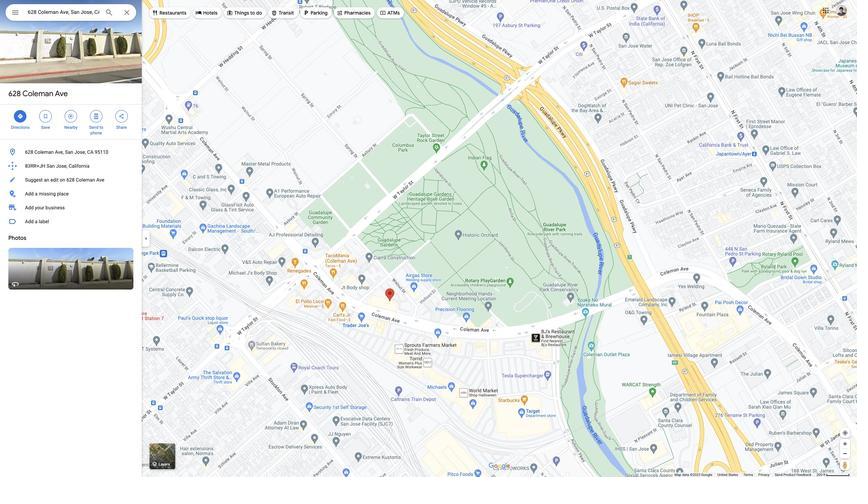 Task type: vqa. For each thing, say whether or not it's contained in the screenshot.
first Add from the bottom
yes



Task type: describe. For each thing, give the bounding box(es) containing it.
save
[[41, 125, 50, 130]]

share
[[116, 125, 127, 130]]

map
[[675, 474, 682, 477]]

states
[[729, 474, 739, 477]]

your
[[35, 205, 44, 211]]

pharmacies
[[345, 10, 371, 16]]


[[337, 9, 343, 17]]

send product feedback
[[776, 474, 812, 477]]

suggest
[[25, 177, 43, 183]]

jose, inside button
[[56, 163, 68, 169]]

send to phone
[[89, 125, 103, 136]]

transit
[[279, 10, 294, 16]]

business
[[45, 205, 65, 211]]

missing
[[39, 191, 56, 197]]

83rr+jh san jose, california button
[[0, 159, 142, 173]]

add your business
[[25, 205, 65, 211]]

show your location image
[[843, 431, 849, 437]]


[[271, 9, 278, 17]]

parking
[[311, 10, 328, 16]]

 button
[[6, 4, 25, 22]]

2 vertical spatial coleman
[[76, 177, 95, 183]]

95110
[[95, 150, 108, 155]]


[[93, 113, 99, 120]]

coleman for ave
[[22, 89, 53, 99]]

atms
[[388, 10, 400, 16]]

phone
[[90, 131, 102, 136]]

restaurants
[[160, 10, 187, 16]]


[[196, 9, 202, 17]]

send for send to phone
[[89, 125, 99, 130]]

show street view coverage image
[[841, 460, 851, 471]]

628 for 628 coleman ave
[[8, 89, 21, 99]]

 pharmacies
[[337, 9, 371, 17]]

ave inside button
[[96, 177, 104, 183]]

to inside ' things to do'
[[250, 10, 255, 16]]

a for label
[[35, 219, 38, 225]]

a for missing
[[35, 191, 38, 197]]

add a label
[[25, 219, 49, 225]]

200
[[817, 474, 823, 477]]

83rr+jh
[[25, 163, 45, 169]]


[[17, 113, 23, 120]]

ave,
[[55, 150, 64, 155]]

zoom out image
[[843, 452, 849, 457]]

2 vertical spatial 628
[[66, 177, 75, 183]]

san inside button
[[65, 150, 73, 155]]

place
[[57, 191, 69, 197]]

privacy
[[759, 474, 770, 477]]


[[68, 113, 74, 120]]

map data ©2023 google
[[675, 474, 713, 477]]

terms button
[[744, 473, 754, 478]]

 restaurants
[[152, 9, 187, 17]]

zoom in image
[[843, 442, 849, 447]]

california
[[69, 163, 90, 169]]

directions
[[11, 125, 30, 130]]

an
[[44, 177, 49, 183]]

628 coleman ave, san jose, ca 95110 button
[[0, 145, 142, 159]]

do
[[256, 10, 262, 16]]

send for send product feedback
[[776, 474, 783, 477]]

add your business link
[[0, 201, 142, 215]]

83rr+jh san jose, california
[[25, 163, 90, 169]]



Task type: locate. For each thing, give the bounding box(es) containing it.
a inside button
[[35, 191, 38, 197]]

a
[[35, 191, 38, 197], [35, 219, 38, 225]]

 things to do
[[227, 9, 262, 17]]

add a missing place
[[25, 191, 69, 197]]

1 horizontal spatial send
[[776, 474, 783, 477]]

0 horizontal spatial to
[[100, 125, 103, 130]]


[[152, 9, 158, 17]]

0 vertical spatial jose,
[[75, 150, 86, 155]]

coleman down california
[[76, 177, 95, 183]]

1 vertical spatial send
[[776, 474, 783, 477]]

1 horizontal spatial ave
[[96, 177, 104, 183]]

edit
[[50, 177, 59, 183]]

none field inside 628 coleman ave, san jose, ca 95110 field
[[28, 8, 99, 16]]

photos
[[8, 235, 26, 242]]

add for add a missing place
[[25, 191, 34, 197]]


[[11, 8, 19, 17]]

add a missing place button
[[0, 187, 142, 201]]

footer
[[675, 473, 817, 478]]


[[227, 9, 233, 17]]

ave
[[55, 89, 68, 99], [96, 177, 104, 183]]

san
[[65, 150, 73, 155], [47, 163, 55, 169]]

united states button
[[718, 473, 739, 478]]

1 vertical spatial ave
[[96, 177, 104, 183]]

san inside button
[[47, 163, 55, 169]]

footer inside google maps element
[[675, 473, 817, 478]]

1 vertical spatial san
[[47, 163, 55, 169]]

jose, up on
[[56, 163, 68, 169]]

add
[[25, 191, 34, 197], [25, 205, 34, 211], [25, 219, 34, 225]]

add down suggest
[[25, 191, 34, 197]]

a left label
[[35, 219, 38, 225]]

add inside button
[[25, 219, 34, 225]]

send left product
[[776, 474, 783, 477]]


[[303, 9, 310, 17]]

1 vertical spatial coleman
[[34, 150, 54, 155]]

add left label
[[25, 219, 34, 225]]

layers
[[159, 463, 170, 468]]

0 vertical spatial send
[[89, 125, 99, 130]]

628 for 628 coleman ave, san jose, ca 95110
[[25, 150, 33, 155]]


[[42, 113, 49, 120]]

to up phone
[[100, 125, 103, 130]]

0 vertical spatial 628
[[8, 89, 21, 99]]

1 add from the top
[[25, 191, 34, 197]]

google
[[702, 474, 713, 477]]

privacy button
[[759, 473, 770, 478]]

suggest an edit on 628 coleman ave
[[25, 177, 104, 183]]

jose, inside button
[[75, 150, 86, 155]]

nearby
[[64, 125, 78, 130]]

things
[[234, 10, 249, 16]]

628 coleman ave
[[8, 89, 68, 99]]

0 vertical spatial add
[[25, 191, 34, 197]]

add for add a label
[[25, 219, 34, 225]]

send inside button
[[776, 474, 783, 477]]

0 vertical spatial to
[[250, 10, 255, 16]]

None field
[[28, 8, 99, 16]]

0 vertical spatial coleman
[[22, 89, 53, 99]]

google maps element
[[0, 0, 858, 478]]

coleman left the ave,
[[34, 150, 54, 155]]

200 ft button
[[817, 474, 851, 477]]

send
[[89, 125, 99, 130], [776, 474, 783, 477]]

628 up 
[[8, 89, 21, 99]]

200 ft
[[817, 474, 826, 477]]

label
[[39, 219, 49, 225]]

add for add your business
[[25, 205, 34, 211]]

product
[[784, 474, 796, 477]]

628 up '83rr+jh'
[[25, 150, 33, 155]]

hotels
[[203, 10, 218, 16]]

2 horizontal spatial 628
[[66, 177, 75, 183]]

1 vertical spatial add
[[25, 205, 34, 211]]

1 vertical spatial 628
[[25, 150, 33, 155]]

coleman up 
[[22, 89, 53, 99]]

to left do
[[250, 10, 255, 16]]

0 horizontal spatial 628
[[8, 89, 21, 99]]

0 vertical spatial ave
[[55, 89, 68, 99]]

ave up 
[[55, 89, 68, 99]]

1 a from the top
[[35, 191, 38, 197]]

0 horizontal spatial jose,
[[56, 163, 68, 169]]

actions for 628 coleman ave region
[[0, 105, 142, 139]]

send inside send to phone
[[89, 125, 99, 130]]

feedback
[[797, 474, 812, 477]]

628 coleman ave, san jose, ca 95110
[[25, 150, 108, 155]]

628
[[8, 89, 21, 99], [25, 150, 33, 155], [66, 177, 75, 183]]

 transit
[[271, 9, 294, 17]]

3 add from the top
[[25, 219, 34, 225]]

628 Coleman Ave, San Jose, CA 95110 field
[[6, 4, 136, 21]]

send product feedback button
[[776, 473, 812, 478]]

2 add from the top
[[25, 205, 34, 211]]

united states
[[718, 474, 739, 477]]

coleman
[[22, 89, 53, 99], [34, 150, 54, 155], [76, 177, 95, 183]]

0 vertical spatial a
[[35, 191, 38, 197]]

add inside button
[[25, 191, 34, 197]]

add left the your
[[25, 205, 34, 211]]

on
[[60, 177, 65, 183]]

2 vertical spatial add
[[25, 219, 34, 225]]

send up phone
[[89, 125, 99, 130]]

google account: nolan park  
(nolan.park@adept.ai) image
[[837, 5, 848, 16]]

1 vertical spatial to
[[100, 125, 103, 130]]

add a label button
[[0, 215, 142, 229]]

san right the ave,
[[65, 150, 73, 155]]

1 vertical spatial jose,
[[56, 163, 68, 169]]

628 coleman ave main content
[[0, 0, 142, 478]]

1 horizontal spatial 628
[[25, 150, 33, 155]]

ave down "95110"
[[96, 177, 104, 183]]

san up 'edit'
[[47, 163, 55, 169]]

a left missing
[[35, 191, 38, 197]]

a inside button
[[35, 219, 38, 225]]

0 horizontal spatial ave
[[55, 89, 68, 99]]

coleman for ave,
[[34, 150, 54, 155]]

1 horizontal spatial to
[[250, 10, 255, 16]]

 parking
[[303, 9, 328, 17]]

 hotels
[[196, 9, 218, 17]]

1 horizontal spatial jose,
[[75, 150, 86, 155]]

 search field
[[6, 4, 136, 22]]

to inside send to phone
[[100, 125, 103, 130]]

0 horizontal spatial send
[[89, 125, 99, 130]]

united
[[718, 474, 728, 477]]

jose, left the ca
[[75, 150, 86, 155]]


[[380, 9, 386, 17]]

1 vertical spatial a
[[35, 219, 38, 225]]


[[118, 113, 125, 120]]

suggest an edit on 628 coleman ave button
[[0, 173, 142, 187]]

jose,
[[75, 150, 86, 155], [56, 163, 68, 169]]

0 vertical spatial san
[[65, 150, 73, 155]]

terms
[[744, 474, 754, 477]]

 atms
[[380, 9, 400, 17]]

ca
[[87, 150, 94, 155]]

628 right on
[[66, 177, 75, 183]]

©2023
[[691, 474, 701, 477]]

2 a from the top
[[35, 219, 38, 225]]

1 horizontal spatial san
[[65, 150, 73, 155]]

ft
[[824, 474, 826, 477]]

footer containing map data ©2023 google
[[675, 473, 817, 478]]

to
[[250, 10, 255, 16], [100, 125, 103, 130]]

data
[[683, 474, 690, 477]]

0 horizontal spatial san
[[47, 163, 55, 169]]

collapse side panel image
[[142, 235, 150, 243]]



